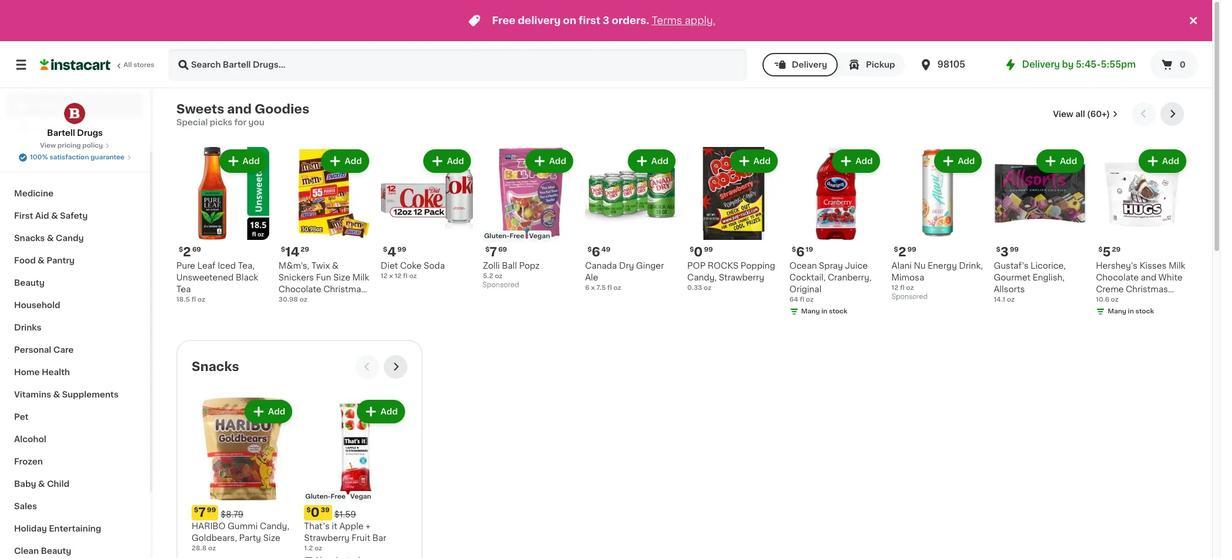 Task type: locate. For each thing, give the bounding box(es) containing it.
candy, inside pop rocks popping candy, strawberry 0.33 oz
[[688, 273, 717, 282]]

gluten- for zolli ball popz
[[484, 233, 510, 239]]

nu
[[915, 262, 926, 270]]

& right aid
[[51, 212, 58, 220]]

$ inside $ 3 99
[[997, 246, 1001, 253]]

view inside view all (60+) popup button
[[1054, 110, 1074, 118]]

1 vertical spatial candy,
[[260, 523, 289, 531]]

alani
[[892, 262, 912, 270]]

99
[[398, 246, 407, 253], [704, 246, 713, 253], [908, 246, 917, 253], [1010, 246, 1019, 253], [207, 507, 216, 514]]

1 horizontal spatial vegan
[[529, 233, 550, 239]]

& inside snacks & candy link
[[47, 234, 54, 242]]

& inside the 'vitamins & supplements' link
[[53, 391, 60, 399]]

99 inside $ 2 99
[[908, 246, 917, 253]]

coke
[[400, 262, 422, 270]]

milk inside m&m's, twix & snickers fun size milk chocolate christmas candy assortment bulk candy
[[353, 273, 369, 282]]

& right 'baby'
[[38, 480, 45, 488]]

and up "for"
[[227, 103, 252, 115]]

0 horizontal spatial 2
[[183, 246, 191, 258]]

many in stock down original
[[802, 308, 848, 315]]

view up 100%
[[40, 142, 56, 149]]

personal care link
[[7, 339, 143, 361]]

$ for $ 3 99
[[997, 246, 1001, 253]]

7 up zolli
[[490, 246, 497, 258]]

$ up 'pop'
[[690, 246, 694, 253]]

2 2 from the left
[[899, 246, 907, 258]]

0 horizontal spatial 3
[[603, 16, 610, 25]]

view left all
[[1054, 110, 1074, 118]]

1 horizontal spatial stock
[[1136, 308, 1155, 315]]

add for m&m's, twix & snickers fun size milk chocolate christmas candy assortment bulk candy
[[345, 157, 362, 165]]

vegan inside 'item carousel' "region"
[[529, 233, 550, 239]]

1 horizontal spatial milk
[[1169, 262, 1186, 270]]

oz down the creme on the bottom right of page
[[1112, 296, 1119, 303]]

2 horizontal spatial 6
[[797, 246, 805, 258]]

$ up pure
[[179, 246, 183, 253]]

christmas inside hershey's kisses milk chocolate and white creme christmas candy
[[1127, 285, 1169, 293]]

add button for hershey's kisses milk chocolate and white creme christmas candy
[[1141, 151, 1186, 172]]

size
[[334, 273, 351, 282], [263, 534, 280, 543]]

$ for $ 7 69
[[486, 246, 490, 253]]

3 up gustaf's
[[1001, 246, 1009, 258]]

0 horizontal spatial size
[[263, 534, 280, 543]]

fl right 7.5
[[608, 285, 612, 291]]

0 horizontal spatial 6
[[585, 285, 590, 291]]

6 left "19"
[[797, 246, 805, 258]]

fl down mimosa
[[901, 285, 905, 291]]

99 inside $ 4 99
[[398, 246, 407, 253]]

ball
[[502, 262, 517, 270]]

0 vertical spatial size
[[334, 273, 351, 282]]

fl inside pure leaf iced tea, unsweetened black tea 18.5 fl oz
[[192, 296, 196, 303]]

2 up alani
[[899, 246, 907, 258]]

0 vertical spatial chocolate
[[1097, 273, 1140, 282]]

$ up "haribo"
[[194, 507, 198, 514]]

free up $1.59
[[331, 494, 346, 500]]

supplements
[[62, 391, 119, 399]]

aid
[[35, 212, 49, 220]]

x left 7.5
[[591, 285, 595, 291]]

strawberry
[[719, 273, 765, 282], [304, 534, 350, 543]]

0 vertical spatial free
[[492, 16, 516, 25]]

medicine
[[14, 189, 54, 198]]

$ inside $ 7 99
[[194, 507, 198, 514]]

99 up nu
[[908, 246, 917, 253]]

free up ball
[[510, 233, 525, 239]]

30.98 oz
[[279, 296, 307, 303]]

1 many from the left
[[802, 308, 820, 315]]

$ left 49
[[588, 246, 592, 253]]

0 horizontal spatial in
[[822, 308, 828, 315]]

1 horizontal spatial 3
[[1001, 246, 1009, 258]]

69 inside $ 7 69
[[499, 246, 507, 253]]

gluten- up 39
[[305, 494, 331, 500]]

0 horizontal spatial sponsored badge image
[[483, 282, 519, 289]]

& inside food & pantry link
[[38, 256, 45, 265]]

view inside "link"
[[40, 142, 56, 149]]

99 inside $ 0 99
[[704, 246, 713, 253]]

$ up m&m's, on the left of the page
[[281, 246, 285, 253]]

beauty down holiday entertaining
[[41, 547, 71, 555]]

6 down ale
[[585, 285, 590, 291]]

2 many in stock from the left
[[1108, 308, 1155, 315]]

0 horizontal spatial 29
[[301, 246, 309, 253]]

0 vertical spatial sponsored badge image
[[483, 282, 519, 289]]

add for gustaf's licorice, gourmet english, allsorts
[[1061, 157, 1078, 165]]

snickers
[[279, 273, 314, 282]]

$ up alani
[[895, 246, 899, 253]]

add button
[[220, 151, 266, 172], [323, 151, 368, 172], [425, 151, 470, 172], [527, 151, 573, 172], [629, 151, 675, 172], [732, 151, 777, 172], [834, 151, 879, 172], [936, 151, 981, 172], [1038, 151, 1084, 172], [1141, 151, 1186, 172], [246, 401, 291, 422], [358, 401, 404, 422]]

2 christmas from the left
[[1127, 285, 1169, 293]]

7 inside 'element'
[[198, 507, 206, 519]]

diet
[[381, 262, 398, 270]]

0 horizontal spatial vegan
[[350, 494, 371, 500]]

1 horizontal spatial many in stock
[[1108, 308, 1155, 315]]

1 horizontal spatial and
[[1142, 273, 1157, 282]]

fl inside the diet coke soda 12 x 12 fl oz
[[403, 273, 408, 279]]

1 horizontal spatial christmas
[[1127, 285, 1169, 293]]

and inside sweets and goodies special picks for you
[[227, 103, 252, 115]]

pickup button
[[838, 53, 905, 76]]

that's
[[304, 523, 330, 531]]

1 vertical spatial strawberry
[[304, 534, 350, 543]]

12 for 2
[[892, 285, 899, 291]]

2 horizontal spatial 12
[[892, 285, 899, 291]]

sponsored badge image for 2
[[892, 294, 928, 300]]

satisfaction
[[49, 154, 89, 161]]

1 horizontal spatial 12
[[395, 273, 402, 279]]

free inside 'item carousel' "region"
[[510, 233, 525, 239]]

2 69 from the left
[[499, 246, 507, 253]]

energy
[[928, 262, 958, 270]]

sponsored badge image
[[483, 282, 519, 289], [892, 294, 928, 300]]

delivery button
[[763, 53, 838, 76]]

it down $1.59
[[332, 523, 337, 531]]

1 horizontal spatial sponsored badge image
[[892, 294, 928, 300]]

strawberry for it
[[304, 534, 350, 543]]

fl inside canada dry ginger ale 6 x 7.5 fl oz
[[608, 285, 612, 291]]

1 horizontal spatial x
[[591, 285, 595, 291]]

buy
[[33, 124, 50, 132]]

$ left "19"
[[792, 246, 797, 253]]

oz inside alani nu energy drink, mimosa 12 fl oz
[[907, 285, 914, 291]]

in down original
[[822, 308, 828, 315]]

99 for 0
[[704, 246, 713, 253]]

$ 7 99
[[194, 507, 216, 519]]

1 vertical spatial free
[[510, 233, 525, 239]]

popz
[[519, 262, 540, 270]]

oz right 7.5
[[614, 285, 622, 291]]

0 vertical spatial 0
[[1180, 61, 1186, 69]]

add
[[243, 157, 260, 165], [345, 157, 362, 165], [447, 157, 464, 165], [549, 157, 567, 165], [652, 157, 669, 165], [754, 157, 771, 165], [856, 157, 873, 165], [958, 157, 976, 165], [1061, 157, 1078, 165], [1163, 157, 1180, 165], [268, 408, 285, 416], [381, 408, 398, 416]]

size inside m&m's, twix & snickers fun size milk chocolate christmas candy assortment bulk candy
[[334, 273, 351, 282]]

0 horizontal spatial milk
[[353, 273, 369, 282]]

size inside haribo gummi candy, goldbears, party size 28.8 oz
[[263, 534, 280, 543]]

chocolate inside m&m's, twix & snickers fun size milk chocolate christmas candy assortment bulk candy
[[279, 285, 322, 293]]

1 horizontal spatial 6
[[592, 246, 601, 258]]

1 vertical spatial 7
[[198, 507, 206, 519]]

1 vertical spatial vegan
[[350, 494, 371, 500]]

candy, up 0.33
[[688, 273, 717, 282]]

vitamins & supplements
[[14, 391, 119, 399]]

1 vertical spatial snacks
[[192, 361, 239, 373]]

$1.59
[[335, 511, 356, 519]]

item carousel region
[[176, 102, 1190, 331]]

many in stock
[[802, 308, 848, 315], [1108, 308, 1155, 315]]

1 vertical spatial sponsored badge image
[[892, 294, 928, 300]]

stock down hershey's kisses milk chocolate and white creme christmas candy at the right of page
[[1136, 308, 1155, 315]]

holiday
[[14, 525, 47, 533]]

add button for gustaf's licorice, gourmet english, allsorts
[[1038, 151, 1084, 172]]

$ for $ 0 99
[[690, 246, 694, 253]]

2 horizontal spatial 0
[[1180, 61, 1186, 69]]

1 horizontal spatial 69
[[499, 246, 507, 253]]

39
[[321, 507, 330, 514]]

1 vertical spatial size
[[263, 534, 280, 543]]

0 horizontal spatial 69
[[192, 246, 201, 253]]

1 horizontal spatial view
[[1054, 110, 1074, 118]]

hershey's kisses milk chocolate and white creme christmas candy
[[1097, 262, 1186, 305]]

$ inside $ 4 99
[[383, 246, 388, 253]]

strawberry inside pop rocks popping candy, strawberry 0.33 oz
[[719, 273, 765, 282]]

by
[[1063, 60, 1074, 69]]

1 vertical spatial and
[[1142, 273, 1157, 282]]

&
[[51, 212, 58, 220], [47, 234, 54, 242], [38, 256, 45, 265], [332, 262, 339, 270], [53, 391, 60, 399], [38, 480, 45, 488]]

add button for pop rocks popping candy, strawberry
[[732, 151, 777, 172]]

it for apple
[[332, 523, 337, 531]]

chocolate down snickers
[[279, 285, 322, 293]]

fl right 64
[[800, 296, 805, 303]]

2 in from the left
[[1129, 308, 1135, 315]]

0 horizontal spatial gluten-free vegan
[[305, 494, 371, 500]]

$ inside $ 6 49
[[588, 246, 592, 253]]

add button for canada dry ginger ale
[[629, 151, 675, 172]]

oz down the allsorts
[[1008, 296, 1015, 303]]

add for haribo gummi candy, goldbears, party size
[[268, 408, 285, 416]]

it inside that's it apple + strawberry fruit bar 1.2 oz
[[332, 523, 337, 531]]

1 horizontal spatial gluten-free vegan
[[484, 233, 550, 239]]

1 69 from the left
[[192, 246, 201, 253]]

0 horizontal spatial x
[[389, 273, 393, 279]]

oz right 1.2
[[315, 545, 322, 552]]

chocolate down hershey's
[[1097, 273, 1140, 282]]

oz inside the diet coke soda 12 x 12 fl oz
[[409, 273, 417, 279]]

1 vertical spatial 3
[[1001, 246, 1009, 258]]

2
[[183, 246, 191, 258], [899, 246, 907, 258]]

2 up pure
[[183, 246, 191, 258]]

christmas up assortment
[[324, 285, 366, 293]]

oz inside pop rocks popping candy, strawberry 0.33 oz
[[704, 285, 712, 291]]

$ inside the $ 0 39
[[307, 507, 311, 514]]

snacks for snacks & candy
[[14, 234, 45, 242]]

1 vertical spatial x
[[591, 285, 595, 291]]

milk up white
[[1169, 262, 1186, 270]]

ocean spray juice cocktail, cranberry, original 64 fl oz
[[790, 262, 872, 303]]

vegan
[[529, 233, 550, 239], [350, 494, 371, 500]]

it right buy
[[52, 124, 57, 132]]

1 horizontal spatial gluten-
[[484, 233, 510, 239]]

69 up the leaf
[[192, 246, 201, 253]]

size right fun
[[334, 273, 351, 282]]

5
[[1103, 246, 1112, 258]]

29 right '14'
[[301, 246, 309, 253]]

many in stock for 5
[[1108, 308, 1155, 315]]

oz down coke
[[409, 273, 417, 279]]

& down first aid & safety
[[47, 234, 54, 242]]

$ for $ 0 39
[[307, 507, 311, 514]]

candy down the creme on the bottom right of page
[[1097, 297, 1124, 305]]

0 for $ 0 39
[[311, 507, 320, 519]]

0 vertical spatial beauty
[[14, 279, 45, 287]]

$ inside $ 5 29
[[1099, 246, 1103, 253]]

sweets
[[176, 103, 224, 115]]

product group
[[176, 147, 269, 305], [279, 147, 372, 317], [381, 147, 474, 281], [483, 147, 576, 292], [585, 147, 678, 293], [688, 147, 781, 293], [790, 147, 883, 319], [892, 147, 985, 303], [994, 147, 1087, 305], [1097, 147, 1190, 319], [192, 398, 295, 554], [304, 398, 407, 558]]

snacks & candy link
[[7, 227, 143, 249]]

0 horizontal spatial chocolate
[[279, 285, 322, 293]]

1 horizontal spatial chocolate
[[1097, 273, 1140, 282]]

size right party
[[263, 534, 280, 543]]

stock down ocean spray juice cocktail, cranberry, original 64 fl oz
[[830, 308, 848, 315]]

99 inside $ 3 99
[[1010, 246, 1019, 253]]

0 vertical spatial view
[[1054, 110, 1074, 118]]

$ inside $ 6 19
[[792, 246, 797, 253]]

1 29 from the left
[[301, 246, 309, 253]]

add button for m&m's, twix & snickers fun size milk chocolate christmas candy assortment bulk candy
[[323, 151, 368, 172]]

1 horizontal spatial strawberry
[[719, 273, 765, 282]]

vitamins & supplements link
[[7, 384, 143, 406]]

0 horizontal spatial many
[[802, 308, 820, 315]]

7 inside 'item carousel' "region"
[[490, 246, 497, 258]]

delivery for delivery by 5:45-5:55pm
[[1023, 60, 1061, 69]]

in inside product group
[[1129, 308, 1135, 315]]

0 vertical spatial gluten-free vegan
[[484, 233, 550, 239]]

gustaf's licorice, gourmet english, allsorts 14.1 oz
[[994, 262, 1066, 303]]

$ up "diet"
[[383, 246, 388, 253]]

oz right 18.5
[[198, 296, 205, 303]]

view
[[1054, 110, 1074, 118], [40, 142, 56, 149]]

2 many from the left
[[1108, 308, 1127, 315]]

0 inside 'item carousel' "region"
[[694, 246, 703, 258]]

orders.
[[612, 16, 650, 25]]

6 inside canada dry ginger ale 6 x 7.5 fl oz
[[585, 285, 590, 291]]

0 horizontal spatial 7
[[198, 507, 206, 519]]

3 right the first
[[603, 16, 610, 25]]

candy, up party
[[260, 523, 289, 531]]

1 2 from the left
[[183, 246, 191, 258]]

0 vertical spatial gluten-
[[484, 233, 510, 239]]

2 for alani
[[899, 246, 907, 258]]

stock inside product group
[[1136, 308, 1155, 315]]

apple
[[340, 523, 364, 531]]

$ inside $ 7 69
[[486, 246, 490, 253]]

99 up "haribo"
[[207, 507, 216, 514]]

gluten-free vegan up 39
[[305, 494, 371, 500]]

0 horizontal spatial and
[[227, 103, 252, 115]]

1 vertical spatial gluten-
[[305, 494, 331, 500]]

12 inside alani nu energy drink, mimosa 12 fl oz
[[892, 285, 899, 291]]

oz down original
[[806, 296, 814, 303]]

29 right 5
[[1113, 246, 1121, 253]]

1 many in stock from the left
[[802, 308, 848, 315]]

None search field
[[168, 48, 748, 81]]

beauty down food
[[14, 279, 45, 287]]

$ inside the $ 2 69
[[179, 246, 183, 253]]

0 vertical spatial candy,
[[688, 273, 717, 282]]

bartell drugs logo image
[[64, 102, 86, 125]]

delivery
[[1023, 60, 1061, 69], [792, 61, 828, 69]]

1 vertical spatial view
[[40, 142, 56, 149]]

30.98
[[279, 296, 298, 303]]

gluten-free vegan up $ 7 69
[[484, 233, 550, 239]]

& right food
[[38, 256, 45, 265]]

gluten-free vegan
[[484, 233, 550, 239], [305, 494, 371, 500]]

$ for $ 7 99
[[194, 507, 198, 514]]

add for that's it apple + strawberry fruit bar
[[381, 408, 398, 416]]

0 vertical spatial strawberry
[[719, 273, 765, 282]]

1 horizontal spatial 29
[[1113, 246, 1121, 253]]

1 horizontal spatial it
[[332, 523, 337, 531]]

service type group
[[763, 53, 905, 76]]

strawberry inside that's it apple + strawberry fruit bar 1.2 oz
[[304, 534, 350, 543]]

candy,
[[688, 273, 717, 282], [260, 523, 289, 531]]

drugs
[[77, 129, 103, 137]]

0 horizontal spatial snacks
[[14, 234, 45, 242]]

oz right 5.2
[[495, 273, 503, 279]]

free left 'delivery'
[[492, 16, 516, 25]]

view for view pricing policy
[[40, 142, 56, 149]]

0 for $ 0 99
[[694, 246, 703, 258]]

oz down mimosa
[[907, 285, 914, 291]]

christmas down 'kisses'
[[1127, 285, 1169, 293]]

$ for $ 2 99
[[895, 246, 899, 253]]

1 vertical spatial chocolate
[[279, 285, 322, 293]]

first aid & safety link
[[7, 205, 143, 227]]

0 horizontal spatial christmas
[[324, 285, 366, 293]]

12
[[381, 273, 388, 279], [395, 273, 402, 279], [892, 285, 899, 291]]

fl inside alani nu energy drink, mimosa 12 fl oz
[[901, 285, 905, 291]]

fl down coke
[[403, 273, 408, 279]]

many down original
[[802, 308, 820, 315]]

all stores
[[124, 62, 155, 68]]

Search field
[[169, 49, 746, 80]]

english,
[[1033, 273, 1065, 282]]

3
[[603, 16, 610, 25], [1001, 246, 1009, 258]]

0 horizontal spatial stock
[[830, 308, 848, 315]]

sponsored badge image down 5.2
[[483, 282, 519, 289]]

6 left 49
[[592, 246, 601, 258]]

0 horizontal spatial 0
[[311, 507, 320, 519]]

29 inside $ 14 29
[[301, 246, 309, 253]]

$ up gustaf's
[[997, 246, 1001, 253]]

$ for $ 2 69
[[179, 246, 183, 253]]

in for 5
[[1129, 308, 1135, 315]]

1 in from the left
[[822, 308, 828, 315]]

spray
[[819, 262, 843, 270]]

1 horizontal spatial 2
[[899, 246, 907, 258]]

0 vertical spatial snacks
[[14, 234, 45, 242]]

0 vertical spatial 7
[[490, 246, 497, 258]]

0 vertical spatial it
[[52, 124, 57, 132]]

snacks inside snacks & candy link
[[14, 234, 45, 242]]

99 up gustaf's
[[1010, 246, 1019, 253]]

vegan for zolli ball popz
[[529, 233, 550, 239]]

69 inside the $ 2 69
[[192, 246, 201, 253]]

1 vertical spatial milk
[[353, 273, 369, 282]]

0 horizontal spatial it
[[52, 124, 57, 132]]

$ inside $ 0 99
[[690, 246, 694, 253]]

1 horizontal spatial many
[[1108, 308, 1127, 315]]

1 horizontal spatial candy,
[[688, 273, 717, 282]]

2 vertical spatial free
[[331, 494, 346, 500]]

& down 'health'
[[53, 391, 60, 399]]

assortment
[[308, 297, 357, 305]]

14.1
[[994, 296, 1006, 303]]

add button for that's it apple + strawberry fruit bar
[[358, 401, 404, 422]]

alcohol link
[[7, 428, 143, 451]]

0 horizontal spatial many in stock
[[802, 308, 848, 315]]

99 inside $ 7 99
[[207, 507, 216, 514]]

many down 10.6 oz
[[1108, 308, 1127, 315]]

many in stock down 10.6 oz
[[1108, 308, 1155, 315]]

milk up assortment
[[353, 273, 369, 282]]

1 horizontal spatial delivery
[[1023, 60, 1061, 69]]

many for 5
[[1108, 308, 1127, 315]]

0 horizontal spatial gluten-
[[305, 494, 331, 500]]

gluten-free vegan for that's it apple + strawberry fruit bar
[[305, 494, 371, 500]]

vegan up $0.39 original price: $1.59 element at the left bottom
[[350, 494, 371, 500]]

add button for haribo gummi candy, goldbears, party size
[[246, 401, 291, 422]]

1 horizontal spatial 7
[[490, 246, 497, 258]]

29
[[301, 246, 309, 253], [1113, 246, 1121, 253]]

99 for 3
[[1010, 246, 1019, 253]]

0 vertical spatial vegan
[[529, 233, 550, 239]]

stock for 5
[[1136, 308, 1155, 315]]

$ up zolli
[[486, 246, 490, 253]]

sponsored badge image down mimosa
[[892, 294, 928, 300]]

0 horizontal spatial view
[[40, 142, 56, 149]]

oz right 0.33
[[704, 285, 712, 291]]

69 up ball
[[499, 246, 507, 253]]

pet
[[14, 413, 29, 421]]

add button for pure leaf iced tea, unsweetened black tea
[[220, 151, 266, 172]]

$ inside $ 14 29
[[281, 246, 285, 253]]

and down 'kisses'
[[1142, 273, 1157, 282]]

1 stock from the left
[[830, 308, 848, 315]]

add button for ocean spray juice cocktail, cranberry, original
[[834, 151, 879, 172]]

3 inside 'item carousel' "region"
[[1001, 246, 1009, 258]]

1 vertical spatial 0
[[694, 246, 703, 258]]

$ up hershey's
[[1099, 246, 1103, 253]]

98105 button
[[919, 48, 990, 81]]

1 horizontal spatial in
[[1129, 308, 1135, 315]]

popping
[[741, 262, 776, 270]]

and inside hershey's kisses milk chocolate and white creme christmas candy
[[1142, 273, 1157, 282]]

1 christmas from the left
[[324, 285, 366, 293]]

food & pantry link
[[7, 249, 143, 272]]

2 29 from the left
[[1113, 246, 1121, 253]]

first
[[14, 212, 33, 220]]

0 horizontal spatial strawberry
[[304, 534, 350, 543]]

0 vertical spatial and
[[227, 103, 252, 115]]

snacks & candy
[[14, 234, 84, 242]]

limited time offer region
[[0, 0, 1187, 41]]

0 vertical spatial 3
[[603, 16, 610, 25]]

view all (60+)
[[1054, 110, 1111, 118]]

$ left 39
[[307, 507, 311, 514]]

candy, inside haribo gummi candy, goldbears, party size 28.8 oz
[[260, 523, 289, 531]]

$ 2 69
[[179, 246, 201, 258]]

29 inside $ 5 29
[[1113, 246, 1121, 253]]

gluten-free vegan inside 'item carousel' "region"
[[484, 233, 550, 239]]

& inside baby & child link
[[38, 480, 45, 488]]

in down hershey's kisses milk chocolate and white creme christmas candy at the right of page
[[1129, 308, 1135, 315]]

2 stock from the left
[[1136, 308, 1155, 315]]

gluten- inside 'item carousel' "region"
[[484, 233, 510, 239]]

x inside the diet coke soda 12 x 12 fl oz
[[389, 273, 393, 279]]

1 vertical spatial beauty
[[41, 547, 71, 555]]

99 up 'pop'
[[704, 246, 713, 253]]

dry
[[619, 262, 634, 270]]

& right twix on the left top
[[332, 262, 339, 270]]

0 horizontal spatial candy,
[[260, 523, 289, 531]]

oz inside that's it apple + strawberry fruit bar 1.2 oz
[[315, 545, 322, 552]]

99 right 4
[[398, 246, 407, 253]]

x down "diet"
[[389, 273, 393, 279]]

1 horizontal spatial snacks
[[192, 361, 239, 373]]

7 up "haribo"
[[198, 507, 206, 519]]

fl right 18.5
[[192, 296, 196, 303]]

0 vertical spatial milk
[[1169, 262, 1186, 270]]

vegan up popz
[[529, 233, 550, 239]]

2 vertical spatial 0
[[311, 507, 320, 519]]

shop
[[33, 101, 55, 109]]

strawberry down popping
[[719, 273, 765, 282]]

1.2
[[304, 545, 313, 552]]

picks
[[210, 118, 233, 126]]

oz down goldbears,
[[208, 545, 216, 552]]

1 horizontal spatial 0
[[694, 246, 703, 258]]

1 vertical spatial it
[[332, 523, 337, 531]]

bartell
[[47, 129, 75, 137]]

$ inside $ 2 99
[[895, 246, 899, 253]]

gluten- up $ 7 69
[[484, 233, 510, 239]]

and
[[227, 103, 252, 115], [1142, 273, 1157, 282]]

69 for 2
[[192, 246, 201, 253]]

69
[[192, 246, 201, 253], [499, 246, 507, 253]]

1 vertical spatial gluten-free vegan
[[305, 494, 371, 500]]

fl inside ocean spray juice cocktail, cranberry, original 64 fl oz
[[800, 296, 805, 303]]

1 horizontal spatial size
[[334, 273, 351, 282]]

zolli
[[483, 262, 500, 270]]

strawberry down that's
[[304, 534, 350, 543]]

0 vertical spatial x
[[389, 273, 393, 279]]

add for pop rocks popping candy, strawberry
[[754, 157, 771, 165]]

+
[[366, 523, 371, 531]]

0 horizontal spatial delivery
[[792, 61, 828, 69]]

pure leaf iced tea, unsweetened black tea 18.5 fl oz
[[176, 262, 258, 303]]

99 for 4
[[398, 246, 407, 253]]

delivery inside 'button'
[[792, 61, 828, 69]]



Task type: vqa. For each thing, say whether or not it's contained in the screenshot.
Crackers
no



Task type: describe. For each thing, give the bounding box(es) containing it.
oz right 30.98
[[300, 296, 307, 303]]

zolli ball popz 5.2 oz
[[483, 262, 540, 279]]

7 for $ 7 99
[[198, 507, 206, 519]]

$ 2 99
[[895, 246, 917, 258]]

add for canada dry ginger ale
[[652, 157, 669, 165]]

oz inside canada dry ginger ale 6 x 7.5 fl oz
[[614, 285, 622, 291]]

oz inside "zolli ball popz 5.2 oz"
[[495, 273, 503, 279]]

& inside m&m's, twix & snickers fun size milk chocolate christmas candy assortment bulk candy
[[332, 262, 339, 270]]

alcohol
[[14, 435, 46, 444]]

clean
[[14, 547, 39, 555]]

free for zolli ball popz
[[510, 233, 525, 239]]

diet coke soda 12 x 12 fl oz
[[381, 262, 445, 279]]

delivery
[[518, 16, 561, 25]]

add for ocean spray juice cocktail, cranberry, original
[[856, 157, 873, 165]]

size for fun
[[334, 273, 351, 282]]

delivery for delivery
[[792, 61, 828, 69]]

lists link
[[7, 140, 143, 164]]

m&m's, twix & snickers fun size milk chocolate christmas candy assortment bulk candy
[[279, 262, 369, 317]]

69 for 7
[[499, 246, 507, 253]]

product group containing 14
[[279, 147, 372, 317]]

frozen
[[14, 458, 43, 466]]

5.2
[[483, 273, 494, 279]]

pricing
[[57, 142, 81, 149]]

all
[[124, 62, 132, 68]]

on
[[563, 16, 577, 25]]

100%
[[30, 154, 48, 161]]

100% satisfaction guarantee
[[30, 154, 125, 161]]

free for that's it apple + strawberry fruit bar
[[331, 494, 346, 500]]

view all (60+) button
[[1049, 102, 1124, 126]]

vitamins
[[14, 391, 51, 399]]

beauty link
[[7, 272, 143, 294]]

gourmet
[[994, 273, 1031, 282]]

7 for $ 7 69
[[490, 246, 497, 258]]

allsorts
[[994, 285, 1026, 293]]

personal
[[14, 346, 51, 354]]

stock for 6
[[830, 308, 848, 315]]

(60+)
[[1088, 110, 1111, 118]]

vegan for that's it apple + strawberry fruit bar
[[350, 494, 371, 500]]

& for pantry
[[38, 256, 45, 265]]

entertaining
[[49, 525, 101, 533]]

free inside the "limited time offer" region
[[492, 16, 516, 25]]

0 horizontal spatial 12
[[381, 273, 388, 279]]

$0.39 original price: $1.59 element
[[304, 505, 407, 521]]

product group containing 4
[[381, 147, 474, 281]]

99 for 2
[[908, 246, 917, 253]]

alani nu energy drink, mimosa 12 fl oz
[[892, 262, 984, 291]]

10.6
[[1097, 296, 1110, 303]]

view for view all (60+)
[[1054, 110, 1074, 118]]

add for pure leaf iced tea, unsweetened black tea
[[243, 157, 260, 165]]

home health
[[14, 368, 70, 377]]

first aid & safety
[[14, 212, 88, 220]]

$ 0 99
[[690, 246, 713, 258]]

cranberry,
[[828, 273, 872, 282]]

leaf
[[197, 262, 216, 270]]

goodies
[[255, 103, 310, 115]]

personal care
[[14, 346, 74, 354]]

frozen link
[[7, 451, 143, 473]]

7.5
[[597, 285, 606, 291]]

size for party
[[263, 534, 280, 543]]

0.33
[[688, 285, 703, 291]]

instacart logo image
[[40, 58, 111, 72]]

food & pantry
[[14, 256, 75, 265]]

fun
[[316, 273, 331, 282]]

candy down the safety
[[56, 234, 84, 242]]

gluten- for that's it apple + strawberry fruit bar
[[305, 494, 331, 500]]

special
[[176, 118, 208, 126]]

$ 0 39
[[307, 507, 330, 519]]

child
[[47, 480, 69, 488]]

$ 6 49
[[588, 246, 611, 258]]

$ for $ 5 29
[[1099, 246, 1103, 253]]

black
[[236, 273, 258, 282]]

original
[[790, 285, 822, 293]]

canada
[[585, 262, 617, 270]]

christmas inside m&m's, twix & snickers fun size milk chocolate christmas candy assortment bulk candy
[[324, 285, 366, 293]]

0 inside button
[[1180, 61, 1186, 69]]

$ for $ 14 29
[[281, 246, 285, 253]]

haribo
[[192, 523, 226, 531]]

product group containing 5
[[1097, 147, 1190, 319]]

sales
[[14, 502, 37, 511]]

29 for 14
[[301, 246, 309, 253]]

& for candy
[[47, 234, 54, 242]]

& for child
[[38, 480, 45, 488]]

mimosa
[[892, 273, 925, 282]]

many for 6
[[802, 308, 820, 315]]

unsweetened
[[176, 273, 234, 282]]

all stores link
[[40, 48, 155, 81]]

many in stock for 6
[[802, 308, 848, 315]]

sponsored badge image for 7
[[483, 282, 519, 289]]

milk inside hershey's kisses milk chocolate and white creme christmas candy
[[1169, 262, 1186, 270]]

strawberry for rocks
[[719, 273, 765, 282]]

& inside first aid & safety link
[[51, 212, 58, 220]]

canada dry ginger ale 6 x 7.5 fl oz
[[585, 262, 664, 291]]

apply.
[[685, 16, 716, 25]]

oz inside haribo gummi candy, goldbears, party size 28.8 oz
[[208, 545, 216, 552]]

2 for pure
[[183, 246, 191, 258]]

ocean
[[790, 262, 817, 270]]

6 for ocean spray juice cocktail, cranberry, original
[[797, 246, 805, 258]]

hershey's
[[1097, 262, 1138, 270]]

& for supplements
[[53, 391, 60, 399]]

12 for 4
[[395, 273, 402, 279]]

3 inside the "limited time offer" region
[[603, 16, 610, 25]]

holiday entertaining
[[14, 525, 101, 533]]

x inside canada dry ginger ale 6 x 7.5 fl oz
[[591, 285, 595, 291]]

add for diet coke soda
[[447, 157, 464, 165]]

29 for 5
[[1113, 246, 1121, 253]]

$7.99 original price: $8.79 element
[[192, 505, 295, 521]]

kisses
[[1140, 262, 1167, 270]]

gummi
[[228, 523, 258, 531]]

it for again
[[52, 124, 57, 132]]

medicine link
[[7, 182, 143, 205]]

candy inside hershey's kisses milk chocolate and white creme christmas candy
[[1097, 297, 1124, 305]]

delivery by 5:45-5:55pm
[[1023, 60, 1137, 69]]

98105
[[938, 60, 966, 69]]

snacks for snacks
[[192, 361, 239, 373]]

49
[[602, 246, 611, 253]]

$ for $ 4 99
[[383, 246, 388, 253]]

add button for diet coke soda
[[425, 151, 470, 172]]

14
[[285, 246, 300, 258]]

add for hershey's kisses milk chocolate and white creme christmas candy
[[1163, 157, 1180, 165]]

household
[[14, 301, 60, 309]]

delivery by 5:45-5:55pm link
[[1004, 58, 1137, 72]]

gluten-free vegan for zolli ball popz
[[484, 233, 550, 239]]

$ 14 29
[[281, 246, 309, 258]]

home health link
[[7, 361, 143, 384]]

99 for 7
[[207, 507, 216, 514]]

product group containing 3
[[994, 147, 1087, 305]]

18.5
[[176, 296, 190, 303]]

policy
[[82, 142, 103, 149]]

gustaf's
[[994, 262, 1029, 270]]

baby & child link
[[7, 473, 143, 495]]

candy down 30.98 oz
[[299, 309, 326, 317]]

100% satisfaction guarantee button
[[18, 151, 132, 162]]

candy up bulk
[[279, 297, 306, 305]]

all
[[1076, 110, 1086, 118]]

for
[[235, 118, 247, 126]]

oz inside gustaf's licorice, gourmet english, allsorts 14.1 oz
[[1008, 296, 1015, 303]]

in for 6
[[822, 308, 828, 315]]

care
[[53, 346, 74, 354]]

oz inside ocean spray juice cocktail, cranberry, original 64 fl oz
[[806, 296, 814, 303]]

buy it again link
[[7, 116, 143, 140]]

bartell drugs link
[[47, 102, 103, 139]]

drinks link
[[7, 316, 143, 339]]

rocks
[[708, 262, 739, 270]]

baby
[[14, 480, 36, 488]]

cocktail,
[[790, 273, 826, 282]]

6 for canada dry ginger ale
[[592, 246, 601, 258]]

chocolate inside hershey's kisses milk chocolate and white creme christmas candy
[[1097, 273, 1140, 282]]

drink,
[[960, 262, 984, 270]]

$ for $ 6 19
[[792, 246, 797, 253]]

$ for $ 6 49
[[588, 246, 592, 253]]

oz inside pure leaf iced tea, unsweetened black tea 18.5 fl oz
[[198, 296, 205, 303]]

pantry
[[47, 256, 75, 265]]



